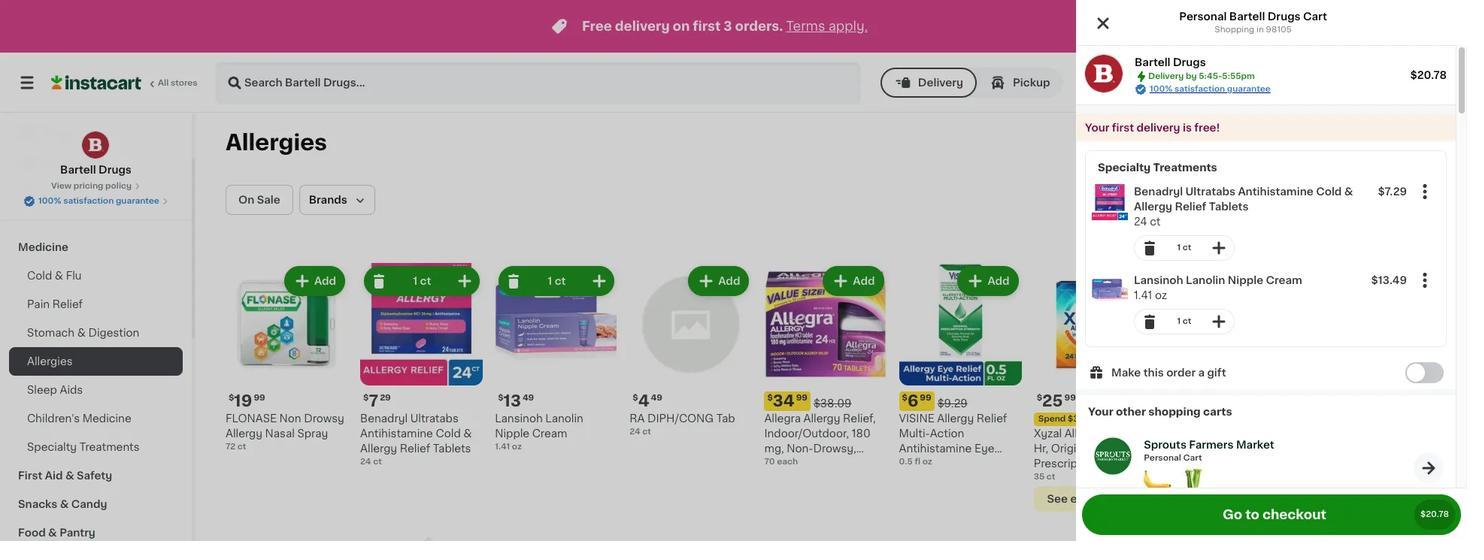 Task type: vqa. For each thing, say whether or not it's contained in the screenshot.
Wellness
no



Task type: locate. For each thing, give the bounding box(es) containing it.
6 add from the left
[[1257, 276, 1279, 287]]

first aid & safety link
[[9, 462, 183, 490]]

1 horizontal spatial medicine
[[82, 414, 131, 424]]

remove lansinoh lanolin nipple cream image
[[505, 272, 523, 290]]

1 vertical spatial lansinoh
[[495, 414, 543, 424]]

relief, inside $ 34 99 $38.09 allegra allergy relief, indoor/outdoor, 180 mg, non-drowsy, tablets, value size
[[843, 414, 876, 424]]

1 horizontal spatial mg,
[[1190, 459, 1210, 469]]

tab
[[717, 414, 735, 424]]

2 product group from the left
[[360, 263, 483, 469]]

remove lansinoh lanolin nipple cream image
[[1141, 313, 1159, 331]]

0 horizontal spatial delivery
[[918, 77, 964, 88]]

2 items from the left
[[1248, 494, 1278, 505]]

allergies
[[226, 132, 327, 153], [27, 357, 73, 367]]

99 inside $ 19 99
[[254, 394, 265, 403]]

1 vertical spatial medicine
[[82, 414, 131, 424]]

hr, for 25
[[1034, 444, 1049, 454]]

see right organic banana image
[[1182, 494, 1203, 505]]

increment quantity of lansinoh lanolin nipple cream image
[[591, 272, 609, 290]]

personal bartell drugs cart shopping in 98105
[[1180, 11, 1328, 34]]

0 vertical spatial satisfaction
[[1175, 85, 1225, 93]]

relief, for 25
[[1104, 429, 1137, 439]]

add
[[314, 276, 336, 287], [719, 276, 741, 287], [853, 276, 875, 287], [988, 276, 1010, 287], [1123, 276, 1145, 287], [1257, 276, 1279, 287], [1392, 276, 1414, 287]]

49 inside $ 13 49
[[523, 394, 534, 403]]

aid
[[45, 471, 63, 481]]

xyzal allergy relief, 24 hr, original prescription strength 35 ct
[[1034, 429, 1153, 482]]

$ inside $ 13 49
[[498, 394, 504, 403]]

this
[[1144, 368, 1164, 378]]

0 horizontal spatial mg,
[[765, 444, 784, 454]]

2 add button from the left
[[690, 268, 748, 295]]

$ inside $ 19 99
[[229, 394, 234, 403]]

by down in
[[1264, 77, 1279, 88]]

6 product group from the left
[[899, 263, 1022, 469]]

0 vertical spatial indoor/outdoor,
[[765, 429, 849, 439]]

0 horizontal spatial see eligible items
[[1047, 494, 1143, 505]]

0 horizontal spatial 180
[[852, 429, 871, 439]]

pickup button
[[977, 68, 1063, 98]]

$ inside $ 4 49
[[633, 394, 638, 403]]

lansinoh lanolin nipple cream 1.41 oz down $ 13 49 on the bottom left
[[495, 414, 584, 451]]

allergy inside product group
[[1134, 202, 1173, 212]]

1 see from the left
[[1047, 494, 1068, 505]]

2 see from the left
[[1182, 494, 1203, 505]]

mg, down 'farmers'
[[1190, 459, 1210, 469]]

0 horizontal spatial spend
[[1039, 415, 1066, 424]]

go to cart image
[[1420, 459, 1438, 477]]

drugs up 100% satisfaction guarantee link
[[1173, 57, 1206, 68]]

2 see eligible items from the left
[[1182, 494, 1278, 505]]

2 spend from the left
[[1173, 415, 1201, 424]]

1 vertical spatial tablets
[[433, 444, 471, 454]]

visine allergy relief multi-action antihistamine eye drops
[[899, 414, 1007, 469]]

allergy down $9.29 on the bottom of page
[[937, 414, 974, 424]]

0 horizontal spatial 98105
[[1105, 77, 1140, 88]]

99 up flonase
[[254, 394, 265, 403]]

1 horizontal spatial oz
[[923, 458, 933, 466]]

1 vertical spatial 1.41
[[495, 443, 510, 451]]

1 horizontal spatial lansinoh
[[1134, 275, 1184, 286]]

shop link
[[9, 119, 183, 149]]

180 inside $ 34 99 $38.09 allegra allergy relief, indoor/outdoor, 180 mg, non-drowsy, tablets, value size
[[852, 429, 871, 439]]

by
[[1186, 72, 1197, 80], [1264, 77, 1279, 88]]

save for 25
[[1089, 415, 1109, 424]]

items for 25
[[1113, 494, 1143, 505]]

1 $30, from the left
[[1068, 415, 1087, 424]]

100% satisfaction guarantee
[[1150, 85, 1271, 93], [38, 197, 159, 205]]

5 add from the left
[[1123, 276, 1145, 287]]

19 up flonase
[[234, 393, 252, 409]]

49 right 4
[[651, 394, 663, 403]]

100% up your first delivery is free!
[[1150, 85, 1173, 93]]

5 product group from the left
[[765, 263, 887, 469]]

first down 98105 popup button
[[1112, 123, 1134, 133]]

1 ct
[[1178, 244, 1192, 252], [413, 276, 431, 287], [548, 276, 566, 287], [1178, 317, 1192, 326]]

benadryl ultratabs antihistamine cold & allergy relief tablets 24 ct
[[1134, 187, 1354, 227], [360, 414, 472, 466]]

1 horizontal spatial 100% satisfaction guarantee
[[1150, 85, 1271, 93]]

3 add button from the left
[[825, 268, 883, 295]]

mg, inside $ 34 99 $38.09 allegra allergy relief, indoor/outdoor, 180 mg, non-drowsy, tablets, value size
[[765, 444, 784, 454]]

0 vertical spatial 100%
[[1150, 85, 1173, 93]]

1 left increment quantity of benadryl ultratabs antihistamine cold & allergy relief tablets image at bottom left
[[413, 276, 418, 287]]

0 horizontal spatial antihistamine
[[360, 429, 433, 439]]

24 left 'farmers'
[[1169, 444, 1182, 454]]

spend up xyzal
[[1039, 415, 1066, 424]]

see down prescription
[[1047, 494, 1068, 505]]

relief, down other
[[1104, 429, 1137, 439]]

1.41 up remove lansinoh lanolin nipple cream icon
[[1134, 290, 1153, 301]]

7 add from the left
[[1392, 276, 1414, 287]]

1 ct for remove lansinoh lanolin nipple cream icon
[[1178, 317, 1192, 326]]

2 $3 from the left
[[1246, 415, 1257, 424]]

49 inside $ 4 49
[[651, 394, 663, 403]]

hr, inside allegra allergy relief, 24 hr, indoor/outdoor, 180 mg, gelcaps 24 ct
[[1185, 444, 1199, 454]]

pantry
[[60, 528, 95, 539]]

oz up remove lansinoh lanolin nipple cream icon
[[1155, 290, 1168, 301]]

98105 right in
[[1266, 26, 1292, 34]]

1 for increment quantity of benadryl ultratabs antihistamine cold & allergy relief tablets image at bottom left's remove benadryl ultratabs antihistamine cold & allergy relief tablets image
[[413, 276, 418, 287]]

view pricing policy link
[[51, 181, 141, 193]]

cart inside personal bartell drugs cart shopping in 98105
[[1304, 11, 1328, 22]]

1 ct left increment quantity of benadryl ultratabs antihistamine cold & allergy relief tablets icon at the right top of the page
[[1178, 244, 1192, 252]]

eligible down prescription
[[1071, 494, 1110, 505]]

$ inside "$ 21 19"
[[1172, 394, 1177, 403]]

add for 6th add button from the right
[[719, 276, 741, 287]]

1 horizontal spatial indoor/outdoor,
[[1202, 444, 1287, 454]]

see eligible items button down gelcaps
[[1169, 487, 1291, 512]]

99 inside $ 34 99 $38.09 allegra allergy relief, indoor/outdoor, 180 mg, non-drowsy, tablets, value size
[[796, 394, 808, 403]]

0 vertical spatial nipple
[[1228, 275, 1264, 286]]

1 items from the left
[[1113, 494, 1143, 505]]

0 horizontal spatial ultratabs
[[410, 414, 459, 424]]

1 vertical spatial cream
[[532, 429, 568, 439]]

3 99 from the left
[[920, 394, 932, 403]]

$ inside $ 34 99 $38.09 allegra allergy relief, indoor/outdoor, 180 mg, non-drowsy, tablets, value size
[[768, 394, 773, 403]]

medicine
[[18, 242, 68, 253], [82, 414, 131, 424]]

$30, for 21
[[1203, 415, 1222, 424]]

0 horizontal spatial 100% satisfaction guarantee
[[38, 197, 159, 205]]

nipple down 13
[[495, 429, 530, 439]]

spend for 21
[[1173, 415, 1201, 424]]

$ 6 99
[[902, 393, 932, 409]]

8 product group from the left
[[1169, 263, 1291, 512]]

allergy up original
[[1065, 429, 1102, 439]]

benadryl ultratabs antihistamine cold & allergy relief tablets 24 ct down 29
[[360, 414, 472, 466]]

4 99 from the left
[[1065, 394, 1076, 403]]

9 product group from the left
[[1303, 263, 1426, 454]]

hr,
[[1034, 444, 1049, 454], [1185, 444, 1199, 454]]

oz down $ 13 49 on the bottom left
[[512, 443, 522, 451]]

0 horizontal spatial eligible
[[1071, 494, 1110, 505]]

1.41 inside product group
[[1134, 290, 1153, 301]]

1 left increment quantity of benadryl ultratabs antihistamine cold & allergy relief tablets icon at the right top of the page
[[1178, 244, 1181, 252]]

1 product group from the top
[[1086, 178, 1447, 267]]

ct right 72
[[238, 443, 246, 451]]

see for 21
[[1182, 494, 1203, 505]]

items left organic banana image
[[1113, 494, 1143, 505]]

allergy
[[1134, 202, 1173, 212], [804, 414, 841, 424], [937, 414, 974, 424], [226, 429, 263, 439], [1065, 429, 1102, 439], [1208, 429, 1245, 439], [360, 444, 397, 454]]

guarantee inside button
[[116, 197, 159, 205]]

treatments up first aid & safety link
[[79, 442, 140, 453]]

100% satisfaction guarantee down view pricing policy link on the left of page
[[38, 197, 159, 205]]

indoor/outdoor, up the non-
[[765, 429, 849, 439]]

99 inside $ 6 99
[[920, 394, 932, 403]]

it
[[66, 159, 73, 169]]

1 vertical spatial oz
[[512, 443, 522, 451]]

9 $ from the left
[[1307, 394, 1312, 403]]

save left other
[[1089, 415, 1109, 424]]

delivery inside limited time offer region
[[615, 20, 670, 32]]

allergy inside visine allergy relief multi-action antihistamine eye drops
[[937, 414, 974, 424]]

ct left increment quantity of lansinoh lanolin nipple cream icon
[[555, 276, 566, 287]]

1 ct for remove lansinoh lanolin nipple cream image
[[548, 276, 566, 287]]

relief
[[1175, 202, 1207, 212], [52, 299, 83, 310], [977, 414, 1007, 424], [400, 444, 430, 454]]

spend $30, save $3 up 'farmers'
[[1173, 415, 1257, 424]]

cold & flu link
[[9, 262, 183, 290]]

bartell up pricing
[[60, 165, 96, 175]]

1 vertical spatial allegra
[[1169, 429, 1205, 439]]

benadryl ultratabs antihistamine cold & allergy relief tablets 24 ct up increment quantity of benadryl ultratabs antihistamine cold & allergy relief tablets icon at the right top of the page
[[1134, 187, 1354, 227]]

delivery left is
[[1137, 123, 1181, 133]]

product group
[[226, 263, 348, 454], [360, 263, 483, 469], [495, 263, 618, 454], [630, 263, 753, 439], [765, 263, 887, 469], [899, 263, 1022, 469], [1034, 263, 1157, 512], [1169, 263, 1291, 512], [1303, 263, 1426, 454]]

lansinoh lanolin nipple cream image
[[1092, 273, 1128, 309]]

lansinoh lanolin nipple cream 1.41 oz up increment quantity of lansinoh lanolin nipple cream image
[[1134, 275, 1303, 301]]

see eligible items button for 25
[[1034, 487, 1157, 512]]

eligible
[[1071, 494, 1110, 505], [1205, 494, 1245, 505]]

1 horizontal spatial 180
[[1169, 459, 1188, 469]]

0 horizontal spatial benadryl ultratabs antihistamine cold & allergy relief tablets 24 ct
[[360, 414, 472, 466]]

0 horizontal spatial $30,
[[1068, 415, 1087, 424]]

1 save from the left
[[1089, 415, 1109, 424]]

99 for 19
[[254, 394, 265, 403]]

children's
[[27, 414, 80, 424]]

1 add from the left
[[314, 276, 336, 287]]

2 49 from the left
[[651, 394, 663, 403]]

29
[[380, 394, 391, 403]]

lansinoh
[[1134, 275, 1184, 286], [495, 414, 543, 424]]

2 $ from the left
[[363, 394, 369, 403]]

49 for 4
[[651, 394, 663, 403]]

nipple down increment quantity of benadryl ultratabs antihistamine cold & allergy relief tablets icon at the right top of the page
[[1228, 275, 1264, 286]]

lansinoh up remove lansinoh lanolin nipple cream icon
[[1134, 275, 1184, 286]]

benadryl ultratabs antihistamine cold & allergy relief tablets image
[[1092, 184, 1128, 220]]

$20.78
[[1411, 70, 1447, 80], [1421, 511, 1450, 519]]

0 horizontal spatial indoor/outdoor,
[[765, 429, 849, 439]]

mg,
[[765, 444, 784, 454], [1190, 459, 1210, 469]]

1 spend $30, save $3 from the left
[[1039, 415, 1122, 424]]

1 99 from the left
[[254, 394, 265, 403]]

bartell drugs up view pricing policy link on the left of page
[[60, 165, 132, 175]]

delivery inside delivery by 5:45-5:55pm link
[[1213, 77, 1261, 88]]

1 hr, from the left
[[1034, 444, 1049, 454]]

1 spend from the left
[[1039, 415, 1066, 424]]

1.41 inside product group
[[495, 443, 510, 451]]

treatments down is
[[1154, 162, 1218, 173]]

indoor/outdoor, inside $ 34 99 $38.09 allegra allergy relief, indoor/outdoor, 180 mg, non-drowsy, tablets, value size
[[765, 429, 849, 439]]

1 horizontal spatial treatments
[[1154, 162, 1218, 173]]

product group down increment quantity of benadryl ultratabs antihistamine cold & allergy relief tablets icon at the right top of the page
[[1086, 267, 1447, 341]]

product group containing 19
[[226, 263, 348, 454]]

stomach & digestion
[[27, 328, 139, 338]]

98105
[[1266, 26, 1292, 34], [1105, 77, 1140, 88]]

oz
[[1155, 290, 1168, 301], [512, 443, 522, 451], [923, 458, 933, 466]]

remove benadryl ultratabs antihistamine cold & allergy relief tablets image for increment quantity of benadryl ultratabs antihistamine cold & allergy relief tablets icon at the right top of the page
[[1141, 239, 1159, 257]]

None field
[[1413, 180, 1437, 204], [1413, 269, 1437, 293], [1413, 180, 1437, 204], [1413, 269, 1437, 293]]

product group containing 21
[[1169, 263, 1291, 512]]

lanolin left ra
[[546, 414, 584, 424]]

$ inside $ 27 69
[[1307, 394, 1312, 403]]

6 add button from the left
[[1229, 268, 1287, 295]]

product group containing 34
[[765, 263, 887, 469]]

$ for 6
[[902, 394, 908, 403]]

$3 up market
[[1246, 415, 1257, 424]]

99 inside $ 25 99
[[1065, 394, 1076, 403]]

drugs
[[1268, 11, 1301, 22], [1173, 57, 1206, 68], [99, 165, 132, 175]]

0 vertical spatial your
[[1085, 123, 1110, 133]]

180 down sprouts
[[1169, 459, 1188, 469]]

2 horizontal spatial antihistamine
[[1238, 187, 1314, 197]]

1 vertical spatial indoor/outdoor,
[[1202, 444, 1287, 454]]

drugs up policy
[[99, 165, 132, 175]]

lansinoh inside product group
[[495, 414, 543, 424]]

satisfaction
[[1175, 85, 1225, 93], [63, 197, 114, 205]]

2 add from the left
[[719, 276, 741, 287]]

1 horizontal spatial 49
[[651, 394, 663, 403]]

your down 98105 popup button
[[1085, 123, 1110, 133]]

ct down ra
[[643, 428, 651, 436]]

5:45- down personal bartell drugs cart shopping in 98105
[[1282, 77, 1314, 88]]

1 horizontal spatial remove benadryl ultratabs antihistamine cold & allergy relief tablets image
[[1141, 239, 1159, 257]]

2 horizontal spatial delivery
[[1213, 77, 1261, 88]]

see eligible items button down xyzal allergy relief, 24 hr, original prescription strength 35 ct
[[1034, 487, 1157, 512]]

1 vertical spatial specialty
[[27, 442, 77, 453]]

add for first add button from left
[[314, 276, 336, 287]]

0 horizontal spatial remove benadryl ultratabs antihistamine cold & allergy relief tablets image
[[370, 272, 388, 290]]

apply.
[[829, 20, 868, 32]]

allergy right benadryl ultratabs antihistamine cold & allergy relief tablets image
[[1134, 202, 1173, 212]]

3 $ from the left
[[498, 394, 504, 403]]

$3 for 21
[[1246, 415, 1257, 424]]

1 horizontal spatial hr,
[[1185, 444, 1199, 454]]

hr, inside xyzal allergy relief, 24 hr, original prescription strength 35 ct
[[1034, 444, 1049, 454]]

5 $ from the left
[[768, 394, 773, 403]]

1 horizontal spatial antihistamine
[[899, 444, 972, 454]]

2 vertical spatial bartell
[[60, 165, 96, 175]]

spend $30, save $3 for 25
[[1039, 415, 1122, 424]]

eye
[[975, 444, 995, 454]]

5:45- up 100% satisfaction guarantee link
[[1199, 72, 1223, 80]]

0 vertical spatial mg,
[[765, 444, 784, 454]]

1 vertical spatial delivery
[[1137, 123, 1181, 133]]

2 horizontal spatial oz
[[1155, 290, 1168, 301]]

1 eligible from the left
[[1071, 494, 1110, 505]]

add for third add button from the right
[[1123, 276, 1145, 287]]

on
[[673, 20, 690, 32]]

relief, inside allegra allergy relief, 24 hr, indoor/outdoor, 180 mg, gelcaps 24 ct
[[1247, 429, 1280, 439]]

1 horizontal spatial allergies
[[226, 132, 327, 153]]

allergies up sale at the left top
[[226, 132, 327, 153]]

specialty up benadryl ultratabs antihistamine cold & allergy relief tablets image
[[1098, 162, 1151, 173]]

4 add from the left
[[988, 276, 1010, 287]]

2 hr, from the left
[[1185, 444, 1199, 454]]

4 $ from the left
[[633, 394, 638, 403]]

2 see eligible items button from the left
[[1169, 487, 1291, 512]]

1 horizontal spatial 1.41
[[1134, 290, 1153, 301]]

1 horizontal spatial save
[[1224, 415, 1244, 424]]

1 vertical spatial guarantee
[[116, 197, 159, 205]]

0 horizontal spatial benadryl
[[360, 414, 408, 424]]

$30, up 'farmers'
[[1203, 415, 1222, 424]]

5:55pm left 2 button
[[1314, 77, 1359, 88]]

view
[[51, 182, 72, 190]]

1 for remove lansinoh lanolin nipple cream icon
[[1178, 317, 1181, 326]]

children's medicine
[[27, 414, 131, 424]]

2 product group from the top
[[1086, 267, 1447, 341]]

allergy inside xyzal allergy relief, 24 hr, original prescription strength 35 ct
[[1065, 429, 1102, 439]]

$ for 13
[[498, 394, 504, 403]]

save up market
[[1224, 415, 1244, 424]]

99 right '6'
[[920, 394, 932, 403]]

relief, inside xyzal allergy relief, 24 hr, original prescription strength 35 ct
[[1104, 429, 1137, 439]]

24
[[1134, 217, 1148, 227], [630, 428, 641, 436], [1140, 429, 1153, 439], [1169, 444, 1182, 454], [360, 458, 371, 466], [1169, 473, 1180, 482]]

relief, up market
[[1247, 429, 1280, 439]]

benadryl right benadryl ultratabs antihistamine cold & allergy relief tablets image
[[1134, 187, 1183, 197]]

lansinoh down $ 13 49 on the bottom left
[[495, 414, 543, 424]]

24 down ra
[[630, 428, 641, 436]]

99 for 6
[[920, 394, 932, 403]]

hr, down xyzal
[[1034, 444, 1049, 454]]

medicine up specialty treatments link on the left bottom of the page
[[82, 414, 131, 424]]

$ for 25
[[1037, 394, 1043, 403]]

$13.49
[[1372, 275, 1407, 286]]

1.41 down 13
[[495, 443, 510, 451]]

$ inside $ 25 99
[[1037, 394, 1043, 403]]

personal down sprouts
[[1144, 454, 1182, 463]]

allegra up sprouts
[[1169, 429, 1205, 439]]

spend for 25
[[1039, 415, 1066, 424]]

lansinoh inside product group
[[1134, 275, 1184, 286]]

medicine link
[[9, 233, 183, 262]]

24 inside xyzal allergy relief, 24 hr, original prescription strength 35 ct
[[1140, 429, 1153, 439]]

2 $30, from the left
[[1203, 415, 1222, 424]]

None search field
[[215, 62, 861, 104]]

0 horizontal spatial save
[[1089, 415, 1109, 424]]

100% satisfaction guarantee inside button
[[38, 197, 159, 205]]

cart inside sprouts farmers market personal cart
[[1184, 454, 1203, 463]]

1 horizontal spatial first
[[1112, 123, 1134, 133]]

1 horizontal spatial 100%
[[1150, 85, 1173, 93]]

first left 3 at the left top of the page
[[693, 20, 721, 32]]

allergy inside $ 34 99 $38.09 allegra allergy relief, indoor/outdoor, 180 mg, non-drowsy, tablets, value size
[[804, 414, 841, 424]]

remove benadryl ultratabs antihistamine cold & allergy relief tablets image
[[1141, 239, 1159, 257], [370, 272, 388, 290]]

180 up drowsy,
[[852, 429, 871, 439]]

your left other
[[1088, 407, 1114, 417]]

24 inside ra diph/cong tab 24 ct
[[630, 428, 641, 436]]

0 vertical spatial bartell
[[1230, 11, 1265, 22]]

spend down 21
[[1173, 415, 1201, 424]]

free!
[[1195, 123, 1220, 133]]

indoor/outdoor,
[[765, 429, 849, 439], [1202, 444, 1287, 454]]

5:55pm up 100% satisfaction guarantee link
[[1223, 72, 1255, 80]]

diph/cong
[[648, 414, 714, 424]]

sleep aids
[[27, 385, 83, 396]]

4 product group from the left
[[630, 263, 753, 439]]

21
[[1177, 393, 1195, 409]]

allegra inside $ 34 99 $38.09 allegra allergy relief, indoor/outdoor, 180 mg, non-drowsy, tablets, value size
[[765, 414, 801, 424]]

1 vertical spatial nipple
[[495, 429, 530, 439]]

0 horizontal spatial lansinoh lanolin nipple cream 1.41 oz
[[495, 414, 584, 451]]

specialty down children's
[[27, 442, 77, 453]]

1 horizontal spatial eligible
[[1205, 494, 1245, 505]]

bartell right bartell drugs image
[[1135, 57, 1171, 68]]

1 vertical spatial lanolin
[[546, 414, 584, 424]]

3 product group from the left
[[495, 263, 618, 454]]

1 vertical spatial mg,
[[1190, 459, 1210, 469]]

flu
[[66, 271, 82, 281]]

ct inside 'flonase non drowsy allergy nasal spray 72 ct'
[[238, 443, 246, 451]]

1 vertical spatial remove benadryl ultratabs antihistamine cold & allergy relief tablets image
[[370, 272, 388, 290]]

0 vertical spatial benadryl
[[1134, 187, 1183, 197]]

6 $ from the left
[[902, 394, 908, 403]]

7 $ from the left
[[1037, 394, 1043, 403]]

$ inside $ 6 99
[[902, 394, 908, 403]]

24 up sprouts
[[1140, 429, 1153, 439]]

by up 100% satisfaction guarantee link
[[1186, 72, 1197, 80]]

1 vertical spatial bartell
[[1135, 57, 1171, 68]]

0 vertical spatial lansinoh lanolin nipple cream 1.41 oz
[[1134, 275, 1303, 301]]

stores
[[171, 79, 198, 87]]

98105 button
[[1081, 62, 1171, 104]]

spend $30, save $3 down $ 25 99
[[1039, 415, 1122, 424]]

to
[[1246, 509, 1260, 521]]

2 spend $30, save $3 from the left
[[1173, 415, 1257, 424]]

2 eligible from the left
[[1205, 494, 1245, 505]]

$ inside the $ 7 29
[[363, 394, 369, 403]]

2 vertical spatial drugs
[[99, 165, 132, 175]]

7 product group from the left
[[1034, 263, 1157, 512]]

1 right remove lansinoh lanolin nipple cream icon
[[1178, 317, 1181, 326]]

eligible up 'go'
[[1205, 494, 1245, 505]]

0 horizontal spatial $3
[[1111, 415, 1122, 424]]

0 vertical spatial 1.41
[[1134, 290, 1153, 301]]

indoor/outdoor, inside allegra allergy relief, 24 hr, indoor/outdoor, 180 mg, gelcaps 24 ct
[[1202, 444, 1287, 454]]

allergy down flonase
[[226, 429, 263, 439]]

1 ct for remove benadryl ultratabs antihistamine cold & allergy relief tablets image associated with increment quantity of benadryl ultratabs antihistamine cold & allergy relief tablets icon at the right top of the page
[[1178, 244, 1192, 252]]

add for second add button from the right
[[1257, 276, 1279, 287]]

98105 inside popup button
[[1105, 77, 1140, 88]]

drugs inside personal bartell drugs cart shopping in 98105
[[1268, 11, 1301, 22]]

1 see eligible items from the left
[[1047, 494, 1143, 505]]

0 horizontal spatial cart
[[1184, 454, 1203, 463]]

allergy down $34.99 original price: $38.09 element
[[804, 414, 841, 424]]

add for fourth add button from right
[[988, 276, 1010, 287]]

bartell drugs up 100% satisfaction guarantee link
[[1135, 57, 1206, 68]]

1 vertical spatial benadryl ultratabs antihistamine cold & allergy relief tablets 24 ct
[[360, 414, 472, 466]]

specialty treatments down children's medicine
[[27, 442, 140, 453]]

first
[[693, 20, 721, 32], [1112, 123, 1134, 133]]

cold
[[1316, 187, 1342, 197], [27, 271, 52, 281], [436, 429, 461, 439]]

180
[[852, 429, 871, 439], [1169, 459, 1188, 469]]

product group
[[1086, 178, 1447, 267], [1086, 267, 1447, 341]]

free delivery on first 3 orders. terms apply.
[[582, 20, 868, 32]]

oz right fl
[[923, 458, 933, 466]]

1 vertical spatial cart
[[1184, 454, 1203, 463]]

72
[[226, 443, 236, 451]]

satisfaction down pricing
[[63, 197, 114, 205]]

1 49 from the left
[[523, 394, 534, 403]]

0 horizontal spatial see
[[1047, 494, 1068, 505]]

delivery
[[1149, 72, 1184, 80], [1213, 77, 1261, 88], [918, 77, 964, 88]]

2 horizontal spatial relief,
[[1247, 429, 1280, 439]]

$ 7 29
[[363, 393, 391, 409]]

1 right remove lansinoh lanolin nipple cream image
[[548, 276, 552, 287]]

size
[[839, 459, 861, 469]]

fl
[[915, 458, 921, 466]]

7
[[369, 393, 378, 409]]

1 ct right remove lansinoh lanolin nipple cream icon
[[1178, 317, 1192, 326]]

1.41
[[1134, 290, 1153, 301], [495, 443, 510, 451]]

1 vertical spatial bartell drugs
[[60, 165, 132, 175]]

action
[[930, 429, 965, 439]]

$ for 27
[[1307, 394, 1312, 403]]

1 vertical spatial satisfaction
[[63, 197, 114, 205]]

satisfaction up free!
[[1175, 85, 1225, 93]]

3 add from the left
[[853, 276, 875, 287]]

1 horizontal spatial specialty
[[1098, 162, 1151, 173]]

product group containing 25
[[1034, 263, 1157, 512]]

1 vertical spatial 180
[[1169, 459, 1188, 469]]

1 horizontal spatial $3
[[1246, 415, 1257, 424]]

ct left increment quantity of benadryl ultratabs antihistamine cold & allergy relief tablets image at bottom left
[[420, 276, 431, 287]]

2 99 from the left
[[796, 394, 808, 403]]

2 vertical spatial antihistamine
[[899, 444, 972, 454]]

8 $ from the left
[[1172, 394, 1177, 403]]

increment quantity of benadryl ultratabs antihistamine cold & allergy relief tablets image
[[456, 272, 474, 290]]

allergy up 'farmers'
[[1208, 429, 1245, 439]]

ct
[[1150, 217, 1161, 227], [1183, 244, 1192, 252], [420, 276, 431, 287], [555, 276, 566, 287], [1183, 317, 1192, 326], [643, 428, 651, 436], [238, 443, 246, 451], [373, 458, 382, 466], [1047, 473, 1056, 482], [1182, 473, 1190, 482]]

drowsy,
[[814, 444, 857, 454]]

1 product group from the left
[[226, 263, 348, 454]]

see eligible items button for 21
[[1169, 487, 1291, 512]]

spend $30, save $3 for 21
[[1173, 415, 1257, 424]]

spend $30, save $3
[[1039, 415, 1122, 424], [1173, 415, 1257, 424]]

lanolin down increment quantity of benadryl ultratabs antihistamine cold & allergy relief tablets icon at the right top of the page
[[1186, 275, 1226, 286]]

1 see eligible items button from the left
[[1034, 487, 1157, 512]]

0 horizontal spatial satisfaction
[[63, 197, 114, 205]]

your
[[1085, 123, 1110, 133], [1088, 407, 1114, 417]]

ct down the $ 7 29
[[373, 458, 382, 466]]

$ 25 99
[[1037, 393, 1076, 409]]

1 $ from the left
[[229, 394, 234, 403]]

gift
[[1208, 368, 1227, 378]]

specialty
[[1098, 162, 1151, 173], [27, 442, 77, 453]]

your for your first delivery is free!
[[1085, 123, 1110, 133]]

2 save from the left
[[1224, 415, 1244, 424]]

hr, for 21
[[1185, 444, 1199, 454]]

2 horizontal spatial bartell
[[1230, 11, 1265, 22]]

&
[[1345, 187, 1354, 197], [55, 271, 63, 281], [77, 328, 86, 338], [464, 429, 472, 439], [65, 471, 74, 481], [60, 499, 69, 510], [48, 528, 57, 539]]

1 horizontal spatial spend $30, save $3
[[1173, 415, 1257, 424]]

1 horizontal spatial satisfaction
[[1175, 85, 1225, 93]]

1 $3 from the left
[[1111, 415, 1122, 424]]



Task type: describe. For each thing, give the bounding box(es) containing it.
farmers
[[1190, 440, 1234, 451]]

0 horizontal spatial lanolin
[[546, 414, 584, 424]]

safety
[[77, 471, 112, 481]]

24 down the 7
[[360, 458, 371, 466]]

items for 21
[[1248, 494, 1278, 505]]

sleep aids link
[[9, 376, 183, 405]]

sprouts farmers market personal cart
[[1144, 440, 1275, 463]]

1 vertical spatial lansinoh lanolin nipple cream 1.41 oz
[[495, 414, 584, 451]]

1 for remove benadryl ultratabs antihistamine cold & allergy relief tablets image associated with increment quantity of benadryl ultratabs antihistamine cold & allergy relief tablets icon at the right top of the page
[[1178, 244, 1181, 252]]

1 horizontal spatial nipple
[[1228, 275, 1264, 286]]

$ for 4
[[633, 394, 638, 403]]

each
[[777, 458, 798, 466]]

1 vertical spatial antihistamine
[[360, 429, 433, 439]]

antihistamine inside visine allergy relief multi-action antihistamine eye drops
[[899, 444, 972, 454]]

sprouts
[[1144, 440, 1187, 451]]

0 horizontal spatial specialty treatments
[[27, 442, 140, 453]]

save for 21
[[1224, 415, 1244, 424]]

1 vertical spatial $20.78
[[1421, 511, 1450, 519]]

0 horizontal spatial treatments
[[79, 442, 140, 453]]

organic banana image
[[1144, 468, 1171, 495]]

49 for 13
[[523, 394, 534, 403]]

34
[[773, 393, 795, 409]]

go to cart element
[[1414, 453, 1444, 483]]

first aid & safety
[[18, 471, 112, 481]]

digestion
[[88, 328, 139, 338]]

$ 27 69
[[1307, 394, 1344, 409]]

visine
[[899, 414, 935, 424]]

19 inside "$ 21 19"
[[1196, 394, 1206, 403]]

$6.99 original price: $9.29 element
[[899, 392, 1022, 412]]

buy it again
[[42, 159, 106, 169]]

2 button
[[1377, 65, 1438, 101]]

terms apply. link
[[786, 20, 868, 32]]

24 left organic celery icon at the bottom right
[[1169, 473, 1180, 482]]

0 vertical spatial specialty
[[1098, 162, 1151, 173]]

25
[[1043, 393, 1063, 409]]

0 vertical spatial benadryl ultratabs antihistamine cold & allergy relief tablets 24 ct
[[1134, 187, 1354, 227]]

0 horizontal spatial bartell
[[60, 165, 96, 175]]

gelcaps
[[1213, 459, 1257, 469]]

food
[[18, 528, 46, 539]]

multi-
[[899, 429, 930, 439]]

0 horizontal spatial cream
[[532, 429, 568, 439]]

1 horizontal spatial delivery
[[1149, 72, 1184, 80]]

0 vertical spatial oz
[[1155, 290, 1168, 301]]

0 horizontal spatial 5:55pm
[[1223, 72, 1255, 80]]

snacks & candy link
[[9, 490, 183, 519]]

checkout
[[1263, 509, 1327, 521]]

in
[[1257, 26, 1264, 34]]

98105 inside personal bartell drugs cart shopping in 98105
[[1266, 26, 1292, 34]]

allegra allergy relief, 24 hr, indoor/outdoor, 180 mg, gelcaps 24 ct
[[1169, 429, 1287, 482]]

aids
[[60, 385, 83, 396]]

sleep
[[27, 385, 57, 396]]

1 horizontal spatial specialty treatments
[[1098, 162, 1218, 173]]

lists link
[[9, 179, 183, 209]]

stomach
[[27, 328, 75, 338]]

product group containing benadryl ultratabs antihistamine cold & allergy relief tablets
[[1086, 178, 1447, 267]]

$ 13 49
[[498, 393, 534, 409]]

7 add button from the left
[[1364, 268, 1422, 295]]

view pricing policy
[[51, 182, 132, 190]]

specialty treatments link
[[9, 433, 183, 462]]

product group containing 4
[[630, 263, 753, 439]]

100% satisfaction guarantee button
[[23, 193, 168, 208]]

on sale
[[238, 195, 280, 205]]

27
[[1312, 394, 1331, 409]]

$ for 34
[[768, 394, 773, 403]]

eligible for 25
[[1071, 494, 1110, 505]]

snacks
[[18, 499, 57, 510]]

0 horizontal spatial bartell drugs
[[60, 165, 132, 175]]

medicine inside children's medicine link
[[82, 414, 131, 424]]

ra diph/cong tab 24 ct
[[630, 414, 735, 436]]

1 vertical spatial cold
[[27, 271, 52, 281]]

ct right benadryl ultratabs antihistamine cold & allergy relief tablets image
[[1150, 217, 1161, 227]]

0 horizontal spatial drugs
[[99, 165, 132, 175]]

organic celery image
[[1180, 468, 1207, 495]]

100% satisfaction guarantee link
[[1150, 83, 1271, 96]]

0 vertical spatial $20.78
[[1411, 70, 1447, 80]]

first inside limited time offer region
[[693, 20, 721, 32]]

0 vertical spatial bartell drugs
[[1135, 57, 1206, 68]]

$3 for 25
[[1111, 415, 1122, 424]]

increment quantity of benadryl ultratabs antihistamine cold & allergy relief tablets image
[[1210, 239, 1228, 257]]

delivery by 5:45-5:55pm link
[[1189, 74, 1359, 92]]

ct inside xyzal allergy relief, 24 hr, original prescription strength 35 ct
[[1047, 473, 1056, 482]]

0 vertical spatial 100% satisfaction guarantee
[[1150, 85, 1271, 93]]

see eligible items for 21
[[1182, 494, 1278, 505]]

1 for remove lansinoh lanolin nipple cream image
[[548, 276, 552, 287]]

add for 5th add button from the right
[[853, 276, 875, 287]]

instacart logo image
[[51, 74, 141, 92]]

food & pantry link
[[9, 519, 183, 542]]

your first delivery is free!
[[1085, 123, 1220, 133]]

100% inside button
[[38, 197, 61, 205]]

0 horizontal spatial 19
[[234, 393, 252, 409]]

ct inside allegra allergy relief, 24 hr, indoor/outdoor, 180 mg, gelcaps 24 ct
[[1182, 473, 1190, 482]]

0 vertical spatial cream
[[1266, 275, 1303, 286]]

mg, inside allegra allergy relief, 24 hr, indoor/outdoor, 180 mg, gelcaps 24 ct
[[1190, 459, 1210, 469]]

$ 21 19
[[1172, 393, 1206, 409]]

5 add button from the left
[[1094, 268, 1152, 295]]

cold & flu
[[27, 271, 82, 281]]

nasal
[[265, 429, 295, 439]]

1 horizontal spatial benadryl
[[1134, 187, 1183, 197]]

personal inside sprouts farmers market personal cart
[[1144, 454, 1182, 463]]

0 horizontal spatial allergies
[[27, 357, 73, 367]]

bartell drugs logo image
[[82, 131, 110, 159]]

lists
[[42, 189, 68, 199]]

allergy inside 'flonase non drowsy allergy nasal spray 72 ct'
[[226, 429, 263, 439]]

first
[[18, 471, 42, 481]]

allergies link
[[9, 348, 183, 376]]

increment quantity of lansinoh lanolin nipple cream image
[[1210, 313, 1228, 331]]

on
[[238, 195, 255, 205]]

$ for 19
[[229, 394, 234, 403]]

spray
[[297, 429, 328, 439]]

flonase
[[226, 414, 277, 424]]

$ 4 49
[[633, 393, 663, 409]]

bartell inside personal bartell drugs cart shopping in 98105
[[1230, 11, 1265, 22]]

1 vertical spatial first
[[1112, 123, 1134, 133]]

add for seventh add button
[[1392, 276, 1414, 287]]

flonase non drowsy allergy nasal spray 72 ct
[[226, 414, 344, 451]]

see for 25
[[1047, 494, 1068, 505]]

allergy down the $ 7 29
[[360, 444, 397, 454]]

ct left increment quantity of lansinoh lanolin nipple cream image
[[1183, 317, 1192, 326]]

relief inside visine allergy relief multi-action antihistamine eye drops
[[977, 414, 1007, 424]]

again
[[76, 159, 106, 169]]

all stores link
[[51, 62, 199, 104]]

0 vertical spatial treatments
[[1154, 162, 1218, 173]]

product group containing 13
[[495, 263, 618, 454]]

make this order a gift
[[1112, 368, 1227, 378]]

1 vertical spatial benadryl
[[360, 414, 408, 424]]

buy
[[42, 159, 63, 169]]

180 inside allegra allergy relief, 24 hr, indoor/outdoor, 180 mg, gelcaps 24 ct
[[1169, 459, 1188, 469]]

shopping
[[1149, 407, 1201, 417]]

non
[[280, 414, 301, 424]]

policy
[[105, 182, 132, 190]]

delivery by 5:45-5:55pm down in
[[1213, 77, 1359, 88]]

0 horizontal spatial nipple
[[495, 429, 530, 439]]

delivery inside delivery button
[[918, 77, 964, 88]]

snacks & candy
[[18, 499, 107, 510]]

candy
[[71, 499, 107, 510]]

1 horizontal spatial 5:45-
[[1282, 77, 1314, 88]]

shop
[[42, 129, 70, 139]]

tablets,
[[765, 459, 805, 469]]

99 for 25
[[1065, 394, 1076, 403]]

relief, for 21
[[1247, 429, 1280, 439]]

0 horizontal spatial oz
[[512, 443, 522, 451]]

market
[[1237, 440, 1275, 451]]

24 right benadryl ultratabs antihistamine cold & allergy relief tablets image
[[1134, 217, 1148, 227]]

product group containing 6
[[899, 263, 1022, 469]]

1 horizontal spatial cold
[[436, 429, 461, 439]]

1 horizontal spatial delivery
[[1137, 123, 1181, 133]]

delivery by 5:45-5:55pm up 100% satisfaction guarantee link
[[1149, 72, 1255, 80]]

ct inside ra diph/cong tab 24 ct
[[643, 428, 651, 436]]

free
[[582, 20, 612, 32]]

0 horizontal spatial tablets
[[433, 444, 471, 454]]

1 horizontal spatial tablets
[[1209, 202, 1249, 212]]

service type group
[[881, 68, 1063, 98]]

product group containing 27
[[1303, 263, 1426, 454]]

1 add button from the left
[[286, 268, 344, 295]]

sale
[[257, 195, 280, 205]]

buy it again link
[[9, 149, 183, 179]]

2
[[1415, 77, 1422, 88]]

go
[[1223, 509, 1243, 521]]

0 vertical spatial allergies
[[226, 132, 327, 153]]

$30, for 25
[[1068, 415, 1087, 424]]

0 horizontal spatial by
[[1186, 72, 1197, 80]]

original
[[1051, 444, 1092, 454]]

1 horizontal spatial guarantee
[[1227, 85, 1271, 93]]

1 horizontal spatial lanolin
[[1186, 275, 1226, 286]]

ct left increment quantity of benadryl ultratabs antihistamine cold & allergy relief tablets icon at the right top of the page
[[1183, 244, 1192, 252]]

drowsy
[[304, 414, 344, 424]]

eligible for 21
[[1205, 494, 1245, 505]]

1 ct for increment quantity of benadryl ultratabs antihistamine cold & allergy relief tablets image at bottom left's remove benadryl ultratabs antihistamine cold & allergy relief tablets image
[[413, 276, 431, 287]]

2 vertical spatial oz
[[923, 458, 933, 466]]

xyzal
[[1034, 429, 1062, 439]]

product group containing lansinoh lanolin nipple cream
[[1086, 267, 1447, 341]]

$34.99 original price: $38.09 element
[[765, 392, 887, 412]]

bartell drugs image
[[1085, 55, 1123, 93]]

4
[[638, 393, 650, 409]]

$ for 7
[[363, 394, 369, 403]]

children's medicine link
[[9, 405, 183, 433]]

99 for 34
[[796, 394, 808, 403]]

4 add button from the left
[[959, 268, 1017, 295]]

items in cart element
[[1144, 468, 1275, 499]]

allegra inside allegra allergy relief, 24 hr, indoor/outdoor, 180 mg, gelcaps 24 ct
[[1169, 429, 1205, 439]]

$ 34 99 $38.09 allegra allergy relief, indoor/outdoor, 180 mg, non-drowsy, tablets, value size
[[765, 393, 876, 469]]

pain
[[27, 299, 50, 310]]

medicine inside medicine link
[[18, 242, 68, 253]]

$ for 21
[[1172, 394, 1177, 403]]

1 horizontal spatial drugs
[[1173, 57, 1206, 68]]

pain relief
[[27, 299, 83, 310]]

$ 19 99
[[229, 393, 265, 409]]

personal inside personal bartell drugs cart shopping in 98105
[[1180, 11, 1227, 22]]

0 horizontal spatial 5:45-
[[1199, 72, 1223, 80]]

your for your other shopping carts
[[1088, 407, 1114, 417]]

satisfaction inside button
[[63, 197, 114, 205]]

remove benadryl ultratabs antihistamine cold & allergy relief tablets image for increment quantity of benadryl ultratabs antihistamine cold & allergy relief tablets image at bottom left
[[370, 272, 388, 290]]

6
[[908, 393, 919, 409]]

1 horizontal spatial 5:55pm
[[1314, 77, 1359, 88]]

0 vertical spatial cold
[[1316, 187, 1342, 197]]

go to checkout
[[1223, 509, 1327, 521]]

product group containing 7
[[360, 263, 483, 469]]

non-
[[787, 444, 814, 454]]

0.5 fl oz
[[899, 458, 933, 466]]

0 vertical spatial antihistamine
[[1238, 187, 1314, 197]]

1 horizontal spatial by
[[1264, 77, 1279, 88]]

35
[[1034, 473, 1045, 482]]

limited time offer region
[[0, 0, 1423, 53]]

$38.09
[[814, 399, 852, 409]]

value
[[808, 459, 837, 469]]

see eligible items for 25
[[1047, 494, 1143, 505]]

a
[[1199, 368, 1205, 378]]

allergy inside allegra allergy relief, 24 hr, indoor/outdoor, 180 mg, gelcaps 24 ct
[[1208, 429, 1245, 439]]

0 vertical spatial ultratabs
[[1186, 187, 1236, 197]]

delivery button
[[881, 68, 977, 98]]



